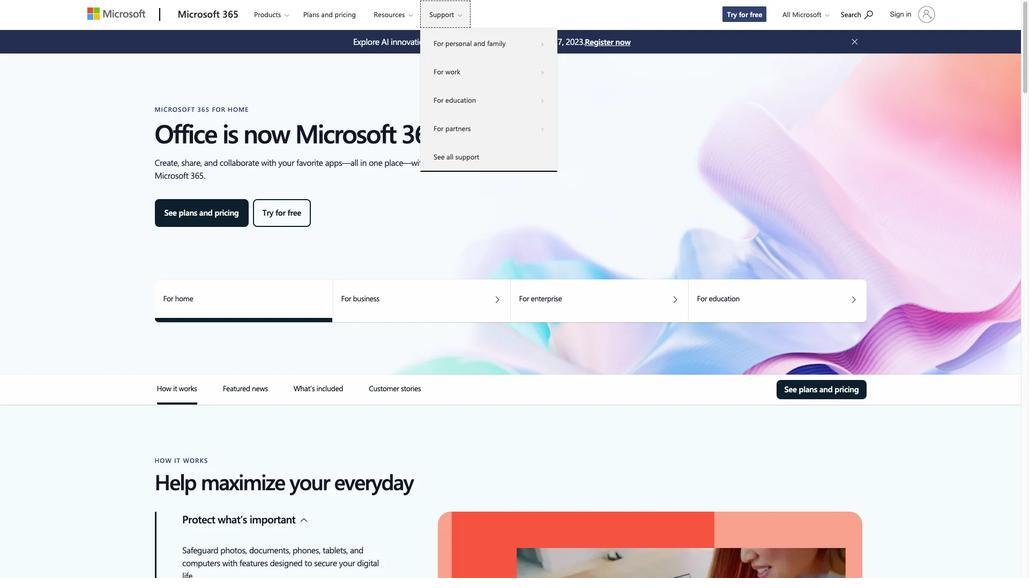 Task type: describe. For each thing, give the bounding box(es) containing it.
0 vertical spatial free
[[750, 10, 762, 19]]

1 horizontal spatial 365
[[402, 116, 441, 150]]

register
[[585, 36, 614, 47]]

sign in
[[890, 10, 912, 18]]

register now link
[[585, 36, 631, 48]]

office
[[155, 116, 217, 150]]

sign in link
[[884, 2, 939, 27]]

products button
[[245, 1, 298, 28]]

for for for personal and family
[[434, 39, 444, 48]]

1 horizontal spatial try for free
[[727, 10, 762, 19]]

1 horizontal spatial see
[[434, 152, 445, 161]]

partners
[[446, 124, 471, 133]]

products
[[254, 10, 281, 19]]

help maximize your everyday
[[155, 468, 413, 496]]

microsoft inside dropdown button
[[792, 10, 822, 19]]

all microsoft
[[783, 10, 822, 19]]

family
[[487, 39, 506, 48]]

all microsoft button
[[774, 1, 835, 28]]

plans for see plans and pricing button in in page navigation element
[[799, 384, 817, 395]]

personal
[[446, 39, 472, 48]]

microsoft 365
[[178, 8, 239, 20]]

0 vertical spatial see plans and pricing button
[[155, 199, 249, 227]]

plans for top see plans and pricing button
[[179, 207, 197, 218]]

for personal and family
[[434, 39, 506, 48]]

0 horizontal spatial pricing
[[215, 207, 239, 218]]

for work
[[434, 67, 461, 76]]

0 horizontal spatial now
[[243, 116, 289, 150]]

plans
[[303, 10, 319, 19]]

microsoft 365 link
[[172, 1, 244, 29]]

office is now microsoft 365
[[155, 116, 441, 150]]

all
[[447, 152, 454, 161]]

in
[[906, 10, 912, 18]]

plans and pricing link
[[299, 1, 361, 26]]

and inside in page navigation element
[[820, 384, 833, 395]]

in page navigation element
[[104, 375, 918, 405]]

Search search field
[[836, 2, 884, 26]]

try for free link
[[722, 6, 767, 23]]

sign
[[890, 10, 904, 18]]

try inside button
[[262, 207, 273, 218]]

see for see plans and pricing button in in page navigation element
[[784, 384, 797, 395]]

all
[[783, 10, 790, 19]]

microsoft image
[[87, 8, 145, 20]]

0 vertical spatial try
[[727, 10, 737, 19]]

everyday
[[334, 468, 413, 496]]

for inside button
[[276, 207, 286, 218]]

for work button
[[421, 57, 557, 86]]

0 horizontal spatial microsoft
[[178, 8, 220, 20]]



Task type: locate. For each thing, give the bounding box(es) containing it.
1 horizontal spatial now
[[616, 36, 631, 47]]

0 horizontal spatial plans
[[179, 207, 197, 218]]

resources
[[374, 10, 405, 19]]

1 vertical spatial see
[[164, 207, 177, 218]]

microsoft
[[178, 8, 220, 20], [792, 10, 822, 19], [295, 116, 396, 150]]

0 horizontal spatial try
[[262, 207, 273, 218]]

plans
[[179, 207, 197, 218], [799, 384, 817, 395]]

support
[[429, 10, 454, 19]]

1 horizontal spatial plans
[[799, 384, 817, 395]]

support button
[[420, 1, 471, 28]]

for partners
[[434, 124, 471, 133]]

for inside for partners dropdown button
[[434, 124, 444, 133]]

search button
[[836, 2, 878, 26]]

register now
[[585, 36, 631, 47]]

0 horizontal spatial free
[[288, 207, 301, 218]]

for left work
[[434, 67, 444, 76]]

4 for from the top
[[434, 124, 444, 133]]

0 vertical spatial see plans and pricing
[[164, 207, 239, 218]]

0 horizontal spatial 365
[[222, 8, 239, 20]]

free inside button
[[288, 207, 301, 218]]

2 horizontal spatial pricing
[[835, 384, 859, 395]]

try
[[727, 10, 737, 19], [262, 207, 273, 218]]

0 vertical spatial plans
[[179, 207, 197, 218]]

1 vertical spatial see plans and pricing
[[784, 384, 859, 395]]

1 vertical spatial 365
[[402, 116, 441, 150]]

see plans and pricing button
[[155, 199, 249, 227], [777, 381, 867, 400]]

see plans and pricing button inside in page navigation element
[[777, 381, 867, 400]]

2 horizontal spatial microsoft
[[792, 10, 822, 19]]

pricing inside in page navigation element
[[835, 384, 859, 395]]

now
[[616, 36, 631, 47], [243, 116, 289, 150]]

for for for education
[[434, 95, 444, 105]]

see inside in page navigation element
[[784, 384, 797, 395]]

for education
[[434, 95, 476, 105]]

see for top see plans and pricing button
[[164, 207, 177, 218]]

0 horizontal spatial see
[[164, 207, 177, 218]]

plans and pricing
[[303, 10, 356, 19]]

for for for partners
[[434, 124, 444, 133]]

1 vertical spatial now
[[243, 116, 289, 150]]

try for free inside button
[[262, 207, 301, 218]]

0 horizontal spatial for
[[276, 207, 286, 218]]

for left personal at the top
[[434, 39, 444, 48]]

1 vertical spatial try
[[262, 207, 273, 218]]

2 vertical spatial pricing
[[835, 384, 859, 395]]

1 vertical spatial see plans and pricing button
[[777, 381, 867, 400]]

0 vertical spatial now
[[616, 36, 631, 47]]

0 vertical spatial try for free
[[727, 10, 762, 19]]

2 horizontal spatial see
[[784, 384, 797, 395]]

resources button
[[365, 1, 422, 28]]

try for free button
[[253, 199, 311, 227]]

0 vertical spatial for
[[739, 10, 748, 19]]

for inside for work dropdown button
[[434, 67, 444, 76]]

for
[[434, 39, 444, 48], [434, 67, 444, 76], [434, 95, 444, 105], [434, 124, 444, 133]]

see plans and pricing inside in page navigation element
[[784, 384, 859, 395]]

alert
[[353, 35, 585, 48]]

and
[[321, 10, 333, 19], [474, 39, 485, 48], [199, 207, 213, 218], [820, 384, 833, 395]]

3 for from the top
[[434, 95, 444, 105]]

1 horizontal spatial try
[[727, 10, 737, 19]]

1 horizontal spatial microsoft
[[295, 116, 396, 150]]

for education button
[[421, 86, 557, 114]]

for for for work
[[434, 67, 444, 76]]

2 for from the top
[[434, 67, 444, 76]]

and inside dropdown button
[[474, 39, 485, 48]]

0 vertical spatial 365
[[222, 8, 239, 20]]

365 left products
[[222, 8, 239, 20]]

education
[[446, 95, 476, 105]]

see all support link
[[421, 143, 557, 171]]

0 vertical spatial pricing
[[335, 10, 356, 19]]

for personal and family button
[[421, 29, 557, 57]]

see
[[434, 152, 445, 161], [164, 207, 177, 218], [784, 384, 797, 395]]

pricing
[[335, 10, 356, 19], [215, 207, 239, 218], [835, 384, 859, 395]]

plans inside in page navigation element
[[799, 384, 817, 395]]

0 horizontal spatial try for free
[[262, 207, 301, 218]]

1 horizontal spatial pricing
[[335, 10, 356, 19]]

1 horizontal spatial see plans and pricing button
[[777, 381, 867, 400]]

how it works image
[[157, 403, 197, 405]]

1 vertical spatial try for free
[[262, 207, 301, 218]]

0 vertical spatial see
[[434, 152, 445, 161]]

1 vertical spatial for
[[276, 207, 286, 218]]

1 horizontal spatial for
[[739, 10, 748, 19]]

work
[[446, 67, 461, 76]]

365
[[222, 8, 239, 20], [402, 116, 441, 150]]

1 horizontal spatial see plans and pricing
[[784, 384, 859, 395]]

your
[[290, 468, 329, 496]]

1 vertical spatial plans
[[799, 384, 817, 395]]

1 vertical spatial pricing
[[215, 207, 239, 218]]

0 horizontal spatial see plans and pricing
[[164, 207, 239, 218]]

help
[[155, 468, 196, 496]]

try for free
[[727, 10, 762, 19], [262, 207, 301, 218]]

now right register on the right
[[616, 36, 631, 47]]

2 vertical spatial see
[[784, 384, 797, 395]]

0 horizontal spatial see plans and pricing button
[[155, 199, 249, 227]]

365 left partners
[[402, 116, 441, 150]]

is
[[222, 116, 238, 150]]

1 horizontal spatial free
[[750, 10, 762, 19]]

now inside 'link'
[[616, 36, 631, 47]]

for left partners
[[434, 124, 444, 133]]

now right is
[[243, 116, 289, 150]]

1 vertical spatial free
[[288, 207, 301, 218]]

for inside "for education" dropdown button
[[434, 95, 444, 105]]

see plans and pricing
[[164, 207, 239, 218], [784, 384, 859, 395]]

for
[[739, 10, 748, 19], [276, 207, 286, 218]]

search
[[841, 10, 861, 19]]

maximize
[[201, 468, 285, 496]]

see all support
[[434, 152, 479, 161]]

support
[[455, 152, 479, 161]]

for inside for personal and family dropdown button
[[434, 39, 444, 48]]

1 for from the top
[[434, 39, 444, 48]]

for partners button
[[421, 114, 557, 143]]

for left "education"
[[434, 95, 444, 105]]

free
[[750, 10, 762, 19], [288, 207, 301, 218]]



Task type: vqa. For each thing, say whether or not it's contained in the screenshot.
365 to the top
yes



